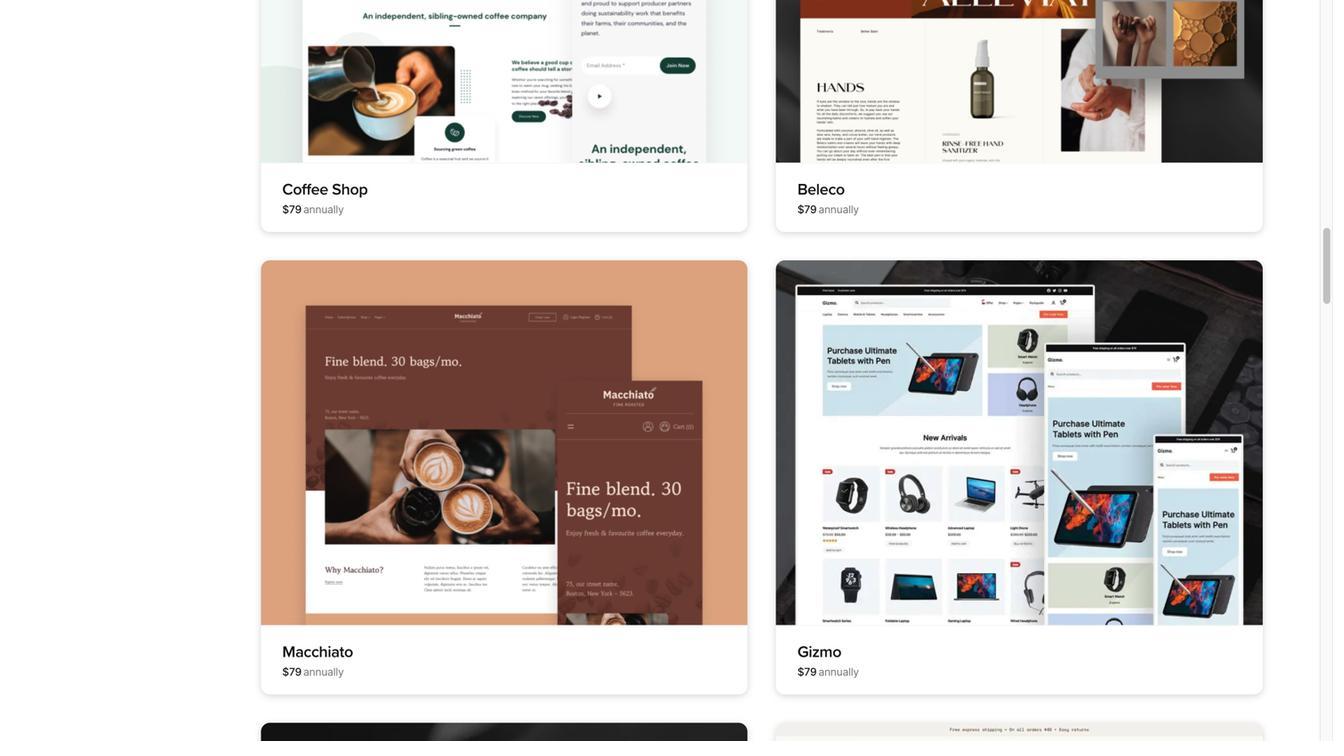 Task type: describe. For each thing, give the bounding box(es) containing it.
macchiato
[[282, 643, 353, 662]]

beleco $79 annually
[[798, 180, 859, 216]]

beleco
[[798, 180, 845, 199]]

$79 for macchiato
[[282, 666, 302, 679]]

annually for macchiato
[[303, 666, 344, 679]]

coffee shop link
[[282, 180, 368, 199]]

gizmo
[[798, 643, 842, 662]]

$79 for gizmo
[[798, 666, 817, 679]]

macchiato link
[[282, 643, 353, 662]]

annually for gizmo
[[819, 666, 859, 679]]

macchiato $79 annually
[[282, 643, 353, 679]]



Task type: locate. For each thing, give the bounding box(es) containing it.
annually inside coffee shop $79 annually
[[303, 203, 344, 216]]

gizmo $79 annually
[[798, 643, 859, 679]]

$79 inside macchiato $79 annually
[[282, 666, 302, 679]]

$79 down gizmo
[[798, 666, 817, 679]]

coffee shop $79 annually
[[282, 180, 368, 216]]

$79 for beleco
[[798, 203, 817, 216]]

annually down the coffee shop link
[[303, 203, 344, 216]]

annually for beleco
[[819, 203, 859, 216]]

shop
[[332, 180, 368, 199]]

annually inside macchiato $79 annually
[[303, 666, 344, 679]]

annually down macchiato link
[[303, 666, 344, 679]]

$79 down coffee
[[282, 203, 302, 216]]

$79 inside coffee shop $79 annually
[[282, 203, 302, 216]]

$79
[[282, 203, 302, 216], [798, 203, 817, 216], [282, 666, 302, 679], [798, 666, 817, 679]]

coffee
[[282, 180, 328, 199]]

annually
[[303, 203, 344, 216], [819, 203, 859, 216], [303, 666, 344, 679], [819, 666, 859, 679]]

$79 down macchiato link
[[282, 666, 302, 679]]

$79 inside beleco $79 annually
[[798, 203, 817, 216]]

annually inside beleco $79 annually
[[819, 203, 859, 216]]

annually inside gizmo $79 annually
[[819, 666, 859, 679]]

annually down beleco
[[819, 203, 859, 216]]

$79 down beleco
[[798, 203, 817, 216]]

beleco link
[[798, 180, 845, 199]]

gizmo link
[[798, 643, 842, 662]]

annually down gizmo
[[819, 666, 859, 679]]

$79 inside gizmo $79 annually
[[798, 666, 817, 679]]



Task type: vqa. For each thing, say whether or not it's contained in the screenshot.
Beleco link
yes



